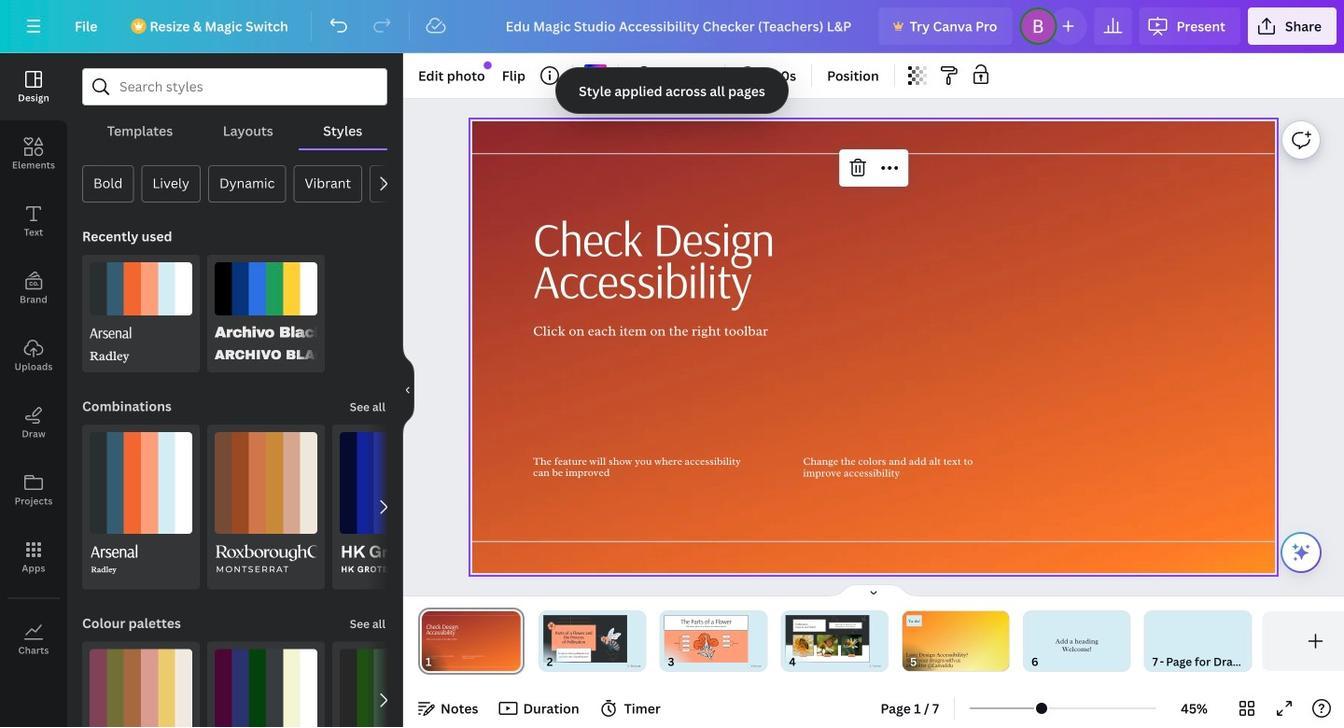Task type: vqa. For each thing, say whether or not it's contained in the screenshot.
page title text box on the left bottom of page
yes



Task type: locate. For each thing, give the bounding box(es) containing it.
1 horizontal spatial pink rectangle image
[[664, 615, 748, 663]]

0 horizontal spatial apply style image
[[90, 649, 192, 727]]

side panel tab list
[[0, 53, 67, 673]]

no colour image
[[584, 64, 607, 87]]

page 1 image
[[418, 611, 524, 671]]

3 apply style image from the left
[[340, 649, 442, 727]]

apply style image
[[90, 649, 192, 727], [215, 649, 317, 727], [340, 649, 442, 727]]

2 horizontal spatial apply style image
[[340, 649, 442, 727]]

1 horizontal spatial apply style image
[[215, 649, 317, 727]]

2 horizontal spatial pink rectangle image
[[785, 615, 869, 663]]

Design title text field
[[491, 7, 871, 45]]

0 horizontal spatial pink rectangle image
[[543, 615, 627, 663]]

hide image
[[402, 345, 414, 435]]

1 pink rectangle image from the left
[[543, 615, 627, 663]]

pink rectangle image
[[543, 615, 627, 663], [664, 615, 748, 663], [785, 615, 869, 663]]

1 apply style image from the left
[[90, 649, 192, 727]]

2 apply style image from the left
[[215, 649, 317, 727]]



Task type: describe. For each thing, give the bounding box(es) containing it.
main menu bar
[[0, 0, 1344, 53]]

3 pink rectangle image from the left
[[785, 615, 869, 663]]

canva assistant image
[[1290, 541, 1312, 564]]

Page title text field
[[440, 652, 447, 671]]

Search styles search field
[[119, 69, 350, 105]]

Zoom button
[[1164, 693, 1225, 723]]

hide pages image
[[829, 583, 918, 598]]

2 pink rectangle image from the left
[[664, 615, 748, 663]]



